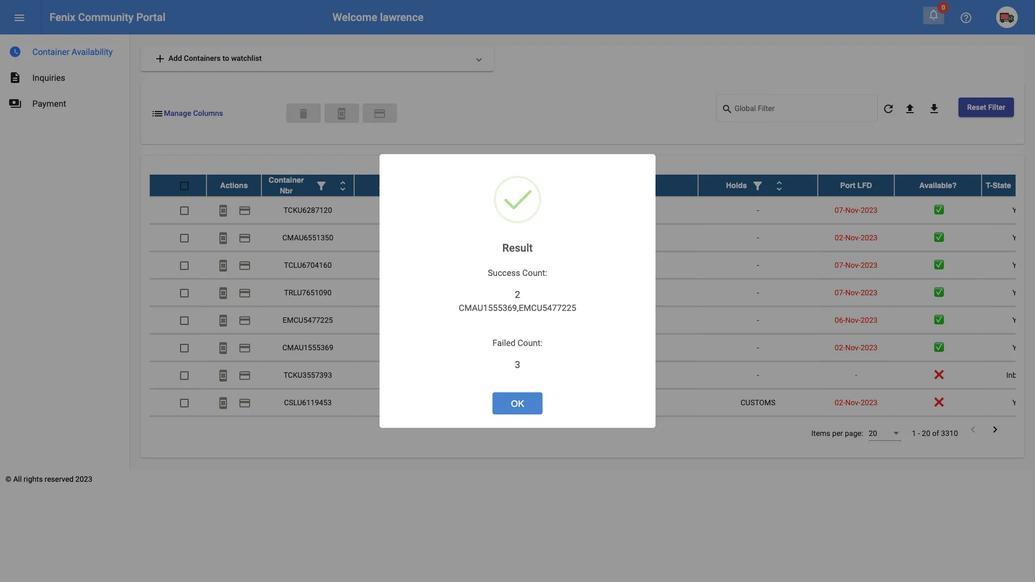 Task type: describe. For each thing, give the bounding box(es) containing it.
container nbr
[[269, 176, 304, 195]]

02-nov-2023 for -
[[835, 398, 878, 407]]

welcome
[[333, 11, 377, 23]]

grid containing filter_alt
[[149, 174, 1035, 444]]

7 row from the top
[[149, 334, 1035, 361]]

nov- for emcu5477225
[[845, 315, 861, 324]]

1 - 20 of 3310
[[912, 429, 958, 438]]

menu button
[[9, 6, 30, 28]]

no color image inside navigate_before "button"
[[967, 423, 980, 436]]

navigate_next
[[989, 423, 1002, 436]]

inbound
[[1006, 370, 1034, 379]]

welcome lawrence
[[333, 11, 424, 23]]

appt time
[[483, 181, 520, 190]]

nov- for cslu6119453
[[845, 398, 861, 407]]

description
[[9, 71, 22, 84]]

page:
[[845, 429, 863, 438]]

10 row from the top
[[149, 416, 1035, 444]]

unfold_more button for container nbr
[[332, 174, 354, 196]]

payment button for cmau1555369
[[234, 337, 256, 358]]

07- for tclu6704160
[[835, 260, 845, 269]]

success
[[488, 268, 520, 278]]

2023-
[[462, 343, 481, 352]]

holds
[[726, 181, 747, 190]]

reset
[[967, 103, 986, 112]]

portal
[[136, 11, 165, 23]]

refresh
[[882, 102, 895, 115]]

©
[[5, 475, 11, 484]]

2023 for cmau1555369
[[861, 343, 878, 352]]

book_online for emcu5477225
[[217, 314, 230, 327]]

✅ for emcu5477225
[[934, 315, 942, 324]]

book_online button for trlu7651090
[[212, 282, 234, 303]]

no color image inside file_download button
[[928, 102, 941, 115]]

no color image inside the refresh button
[[882, 102, 895, 115]]

✅ for tcku6287120
[[934, 205, 942, 214]]

01
[[491, 343, 500, 352]]

payment button for cmau6551350
[[234, 227, 256, 248]]

07-nov-2023 for trlu7651090
[[835, 288, 878, 297]]

count: for failed count:
[[518, 338, 543, 348]]

book_online for tcku6287120
[[217, 204, 230, 217]]

community
[[78, 11, 134, 23]]

payment
[[32, 98, 66, 109]]

count: for success count:
[[522, 268, 547, 278]]

reserved
[[45, 475, 73, 484]]

2023 for cmau6551350
[[861, 233, 878, 242]]

tclu6704160
[[284, 260, 332, 269]]

availability
[[72, 47, 113, 57]]

book_online for cmau6551350
[[217, 231, 230, 244]]

filter_alt inside column header
[[1015, 179, 1028, 192]]

t-
[[986, 181, 993, 190]]

✅ for cmau1555369
[[934, 343, 942, 352]]

delete image
[[297, 107, 310, 120]]

help_outline
[[960, 11, 972, 24]]

❌ for yard
[[934, 398, 942, 407]]

07- for trlu7651090
[[835, 288, 845, 297]]

payments
[[9, 97, 22, 110]]

available? column header
[[894, 174, 982, 196]]

3
[[515, 359, 520, 370]]

payment for tcku6287120
[[238, 204, 251, 217]]

book_online button for cmau6551350
[[212, 227, 234, 248]]

book_online button for tclu6704160
[[212, 254, 234, 276]]

navigate_before button
[[963, 422, 983, 438]]

watch_later
[[9, 45, 22, 58]]

no color image containing description
[[9, 71, 22, 84]]

10:00-
[[502, 343, 523, 352]]

holds filter_alt
[[726, 179, 764, 192]]

filter_alt inside popup button
[[315, 179, 328, 192]]

ok button
[[493, 393, 542, 414]]

port lfd column header
[[818, 174, 894, 196]]

no color image for navigate_next button at the right of page
[[989, 423, 1002, 436]]

reset filter button
[[958, 98, 1014, 117]]

© all rights reserved 2023
[[5, 475, 92, 484]]

1 20 from the left
[[869, 429, 877, 438]]

2 filter_alt from the left
[[751, 179, 764, 192]]

list manage columns
[[151, 107, 223, 120]]

rights
[[24, 475, 43, 484]]

book_online button for tcku6287120
[[212, 199, 234, 221]]

container for nbr
[[269, 176, 304, 184]]

appt nbr
[[379, 181, 411, 190]]

2023-11-01 10:00-10:29
[[462, 343, 541, 352]]

list
[[151, 107, 164, 120]]

1 02- from the top
[[835, 233, 845, 242]]

success count:
[[488, 268, 547, 278]]

filter
[[988, 103, 1005, 112]]

port
[[840, 181, 855, 190]]

result dialog
[[380, 154, 656, 428]]

no color image inside menu button
[[13, 11, 26, 24]]

02-nov-2023 for 2023-11-01 10:00-10:29
[[835, 343, 878, 352]]

delete
[[297, 107, 310, 120]]

result
[[502, 241, 533, 254]]

nbr for container nbr
[[280, 186, 293, 195]]

02- for -
[[835, 398, 845, 407]]

2023 for cslu6119453
[[861, 398, 878, 407]]

of
[[932, 429, 939, 438]]

all
[[13, 475, 22, 484]]

state
[[993, 181, 1011, 190]]

nov- for tclu6704160
[[845, 260, 861, 269]]

07- for tcku6287120
[[835, 205, 845, 214]]

row containing filter_alt
[[149, 174, 1035, 197]]

8 row from the top
[[149, 361, 1035, 389]]

payment button for tcku3557393
[[234, 364, 256, 386]]

✅ for tclu6704160
[[934, 260, 942, 269]]

2 cmau1555369,emcu5477225
[[459, 289, 576, 313]]

actions column header
[[206, 174, 261, 196]]

refresh button
[[878, 98, 899, 119]]

filter_alt button for container nbr
[[311, 174, 332, 196]]

file_download button
[[923, 98, 945, 119]]

11-
[[481, 343, 491, 352]]

cmau1555369
[[282, 343, 333, 352]]

nov- for cmau1555369
[[845, 343, 861, 352]]

yard for emcu5477225
[[1012, 315, 1028, 324]]

5 row from the top
[[149, 279, 1035, 306]]

book_online for cslu6119453
[[217, 396, 230, 409]]

2023 for tclu6704160
[[861, 260, 878, 269]]

trlu7651090
[[284, 288, 332, 297]]

manage
[[164, 109, 191, 118]]

book_online button for cslu6119453
[[212, 392, 234, 413]]

unfold_more for holds
[[773, 179, 786, 192]]

nbr for appt nbr
[[398, 181, 411, 190]]

no color image containing payments
[[9, 97, 22, 110]]

menu
[[13, 11, 26, 24]]

2023 for emcu5477225
[[861, 315, 878, 324]]

search
[[722, 103, 733, 115]]

2023 for tcku6287120
[[861, 205, 878, 214]]



Task type: vqa. For each thing, say whether or not it's contained in the screenshot.
"Change"
no



Task type: locate. For each thing, give the bounding box(es) containing it.
4 nov- from the top
[[845, 288, 861, 297]]

failed
[[493, 338, 515, 348]]

unfold_more button for holds
[[768, 174, 790, 196]]

yard for cmau6551350
[[1012, 233, 1028, 242]]

02- down port
[[835, 233, 845, 242]]

yard for tclu6704160
[[1012, 260, 1028, 269]]

3 07- from the top
[[835, 288, 845, 297]]

container
[[32, 47, 69, 57], [269, 176, 304, 184]]

6 nov- from the top
[[845, 343, 861, 352]]

payment for tcku3557393
[[238, 369, 251, 382]]

no color image containing navigate_next
[[989, 423, 1002, 436]]

10:29
[[523, 343, 541, 352]]

no color image containing search
[[722, 103, 734, 116]]

fenix
[[50, 11, 75, 23]]

no color image inside navigate_next button
[[989, 423, 1002, 436]]

appt time column header
[[436, 174, 567, 196]]

2 nov- from the top
[[845, 233, 861, 242]]

no color image
[[927, 8, 940, 21], [13, 11, 26, 24], [960, 11, 972, 24], [9, 45, 22, 58], [882, 102, 895, 115], [903, 102, 916, 115], [928, 102, 941, 115], [722, 103, 734, 116], [373, 107, 386, 120], [315, 179, 328, 192], [336, 179, 349, 192], [751, 179, 764, 192], [1015, 179, 1028, 192], [217, 231, 230, 244], [238, 231, 251, 244], [238, 259, 251, 272], [217, 286, 230, 299], [217, 314, 230, 327], [217, 341, 230, 354], [217, 369, 230, 382], [238, 369, 251, 382], [217, 396, 230, 409], [967, 423, 980, 436]]

02-nov-2023 up page:
[[835, 398, 878, 407]]

1 vertical spatial container
[[269, 176, 304, 184]]

1 vertical spatial ❌
[[934, 398, 942, 407]]

7 yard from the top
[[1012, 398, 1028, 407]]

actions
[[220, 181, 248, 190]]

tcku6287120
[[284, 205, 332, 214]]

20 right page:
[[869, 429, 877, 438]]

1 horizontal spatial 20
[[922, 429, 930, 438]]

0 horizontal spatial container
[[32, 47, 69, 57]]

available?
[[919, 181, 957, 190]]

book_online for tclu6704160
[[217, 259, 230, 272]]

02- up per on the bottom right
[[835, 398, 845, 407]]

02- down 06-
[[835, 343, 845, 352]]

3 filter_alt button from the left
[[1011, 174, 1033, 196]]

20 left of
[[922, 429, 930, 438]]

4 ✅ from the top
[[934, 288, 942, 297]]

book_online button
[[324, 103, 359, 123], [212, 199, 234, 221], [212, 227, 234, 248], [212, 254, 234, 276], [212, 282, 234, 303], [212, 309, 234, 331], [212, 337, 234, 358], [212, 364, 234, 386], [212, 392, 234, 413]]

0 horizontal spatial appt
[[379, 181, 396, 190]]

fenix community portal
[[50, 11, 165, 23]]

no color image for book_online button for tcku6287120
[[217, 204, 230, 217]]

cmau6551350
[[282, 233, 333, 242]]

failed count:
[[493, 338, 543, 348]]

1 horizontal spatial unfold_more button
[[768, 174, 790, 196]]

filter_alt button for t-state
[[1011, 174, 1033, 196]]

1 vertical spatial 07-
[[835, 260, 845, 269]]

columns
[[193, 109, 223, 118]]

1 ❌ from the top
[[934, 370, 942, 379]]

unfold_more button
[[332, 174, 354, 196], [768, 174, 790, 196]]

no color image containing watch_later
[[9, 45, 22, 58]]

no color image containing list
[[151, 107, 164, 120]]

row
[[149, 174, 1035, 197], [149, 197, 1035, 224], [149, 224, 1035, 252], [149, 252, 1035, 279], [149, 279, 1035, 306], [149, 306, 1035, 334], [149, 334, 1035, 361], [149, 361, 1035, 389], [149, 389, 1035, 416], [149, 416, 1035, 444]]

appt inside column header
[[379, 181, 396, 190]]

nov-
[[845, 205, 861, 214], [845, 233, 861, 242], [845, 260, 861, 269], [845, 288, 861, 297], [845, 315, 861, 324], [845, 343, 861, 352], [845, 398, 861, 407]]

filter_alt right holds
[[751, 179, 764, 192]]

3 ✅ from the top
[[934, 260, 942, 269]]

emcu5477225
[[283, 315, 333, 324]]

items
[[811, 429, 830, 438]]

container up tcku6287120
[[269, 176, 304, 184]]

cell
[[354, 197, 436, 223], [567, 197, 698, 223], [354, 224, 436, 251], [567, 224, 698, 251], [354, 252, 436, 278], [567, 252, 698, 278], [354, 279, 436, 306], [436, 279, 567, 306], [567, 279, 698, 306], [354, 306, 436, 333], [436, 306, 567, 333], [567, 306, 698, 333], [354, 334, 436, 361], [567, 334, 698, 361], [354, 361, 436, 388], [436, 361, 567, 388], [567, 361, 698, 388], [354, 389, 436, 416], [567, 389, 698, 416], [149, 416, 206, 443], [206, 416, 261, 443], [261, 416, 354, 443], [354, 416, 436, 443], [436, 416, 567, 443], [567, 416, 698, 443], [698, 416, 818, 443], [818, 416, 894, 443], [894, 416, 982, 443], [982, 416, 1035, 443]]

1 vertical spatial 02-
[[835, 343, 845, 352]]

1 vertical spatial 07-nov-2023
[[835, 260, 878, 269]]

delete button
[[286, 103, 321, 123]]

2 unfold_more button from the left
[[768, 174, 790, 196]]

no color image containing notifications_none
[[927, 8, 940, 21]]

filter_alt right state
[[1015, 179, 1028, 192]]

column header
[[261, 174, 354, 196], [567, 174, 698, 196], [698, 174, 818, 196]]

payment button
[[363, 103, 397, 123], [234, 199, 256, 221], [234, 227, 256, 248], [234, 254, 256, 276], [234, 282, 256, 303], [234, 309, 256, 331], [234, 337, 256, 358], [234, 364, 256, 386], [234, 392, 256, 413]]

0 horizontal spatial unfold_more
[[336, 179, 349, 192]]

cslu6119453
[[284, 398, 332, 407]]

no color image containing navigate_before
[[967, 423, 980, 436]]

0 vertical spatial 07-
[[835, 205, 845, 214]]

book_online button for cmau1555369
[[212, 337, 234, 358]]

2 yard from the top
[[1012, 233, 1028, 242]]

navigate_next button
[[985, 422, 1005, 438]]

no color image for cmau1555369 payment button
[[238, 341, 251, 354]]

unfold_more for container nbr
[[336, 179, 349, 192]]

2 07-nov-2023 from the top
[[835, 260, 878, 269]]

t-state filter_alt
[[986, 179, 1028, 192]]

0 vertical spatial 07-nov-2023
[[835, 205, 878, 214]]

07-
[[835, 205, 845, 214], [835, 260, 845, 269], [835, 288, 845, 297]]

customs
[[741, 398, 775, 407]]

2 07- from the top
[[835, 260, 845, 269]]

1 horizontal spatial unfold_more
[[773, 179, 786, 192]]

6 yard from the top
[[1012, 343, 1028, 352]]

no color image inside unfold_more button
[[773, 179, 786, 192]]

1 vertical spatial 02-nov-2023
[[835, 343, 878, 352]]

✅
[[934, 205, 942, 214], [934, 233, 942, 242], [934, 260, 942, 269], [934, 288, 942, 297], [934, 315, 942, 324], [934, 343, 942, 352]]

1 07-nov-2023 from the top
[[835, 205, 878, 214]]

5 ✅ from the top
[[934, 315, 942, 324]]

no color image containing file_download
[[928, 102, 941, 115]]

1 filter_alt from the left
[[315, 179, 328, 192]]

07-nov-2023
[[835, 205, 878, 214], [835, 260, 878, 269], [835, 288, 878, 297]]

no color image containing file_upload
[[903, 102, 916, 115]]

1 horizontal spatial filter_alt
[[751, 179, 764, 192]]

0 vertical spatial 02-
[[835, 233, 845, 242]]

tcku3557393
[[284, 370, 332, 379]]

lfd
[[857, 181, 872, 190]]

payment button for tclu6704160
[[234, 254, 256, 276]]

payment for cmau6551350
[[238, 231, 251, 244]]

2023 for trlu7651090
[[861, 288, 878, 297]]

payment button for trlu7651090
[[234, 282, 256, 303]]

payment button for emcu5477225
[[234, 309, 256, 331]]

no color image for payment button related to trlu7651090
[[238, 286, 251, 299]]

02-nov-2023
[[835, 233, 878, 242], [835, 343, 878, 352], [835, 398, 878, 407]]

2 horizontal spatial filter_alt button
[[1011, 174, 1033, 196]]

no color image for holds's unfold_more button
[[773, 179, 786, 192]]

no color image containing help_outline
[[960, 11, 972, 24]]

items per page:
[[811, 429, 863, 438]]

Global Watchlist Filter field
[[734, 106, 872, 114]]

07-nov-2023 for tcku6287120
[[835, 205, 878, 214]]

nov- for trlu7651090
[[845, 288, 861, 297]]

2 02-nov-2023 from the top
[[835, 343, 878, 352]]

container up inquiries
[[32, 47, 69, 57]]

7 nov- from the top
[[845, 398, 861, 407]]

ok
[[511, 398, 524, 408]]

filter_alt button
[[311, 174, 332, 196], [747, 174, 768, 196], [1011, 174, 1033, 196]]

0 horizontal spatial 20
[[869, 429, 877, 438]]

no color image containing menu
[[13, 11, 26, 24]]

no color image
[[9, 71, 22, 84], [9, 97, 22, 110], [151, 107, 164, 120], [335, 107, 348, 120], [773, 179, 786, 192], [217, 204, 230, 217], [238, 204, 251, 217], [217, 259, 230, 272], [238, 286, 251, 299], [238, 314, 251, 327], [238, 341, 251, 354], [238, 396, 251, 409], [989, 423, 1002, 436]]

0 horizontal spatial filter_alt button
[[311, 174, 332, 196]]

2 unfold_more from the left
[[773, 179, 786, 192]]

cmau1555369,emcu5477225
[[459, 303, 576, 313]]

0 vertical spatial count:
[[522, 268, 547, 278]]

time
[[503, 181, 520, 190]]

filter_alt up tcku6287120
[[315, 179, 328, 192]]

nov- for cmau6551350
[[845, 233, 861, 242]]

✅ for cmau6551350
[[934, 233, 942, 242]]

3 02-nov-2023 from the top
[[835, 398, 878, 407]]

yard for cmau1555369
[[1012, 343, 1028, 352]]

2 column header from the left
[[567, 174, 698, 196]]

payment
[[373, 107, 386, 120], [238, 204, 251, 217], [238, 231, 251, 244], [238, 259, 251, 272], [238, 286, 251, 299], [238, 314, 251, 327], [238, 341, 251, 354], [238, 369, 251, 382], [238, 396, 251, 409]]

unfold_more button up tcku6287120
[[332, 174, 354, 196]]

unfold_more left appt nbr
[[336, 179, 349, 192]]

2 vertical spatial 02-
[[835, 398, 845, 407]]

payment button for cslu6119453
[[234, 392, 256, 413]]

06-nov-2023
[[835, 315, 878, 324]]

❌ for inbound
[[934, 370, 942, 379]]

0 vertical spatial 02-nov-2023
[[835, 233, 878, 242]]

0 horizontal spatial unfold_more button
[[332, 174, 354, 196]]

navigation containing watch_later
[[0, 35, 129, 116]]

inquiries
[[32, 73, 65, 83]]

1 appt from the left
[[379, 181, 396, 190]]

nov- for tcku6287120
[[845, 205, 861, 214]]

2 filter_alt button from the left
[[747, 174, 768, 196]]

4 row from the top
[[149, 252, 1035, 279]]

filter_alt button for holds
[[747, 174, 768, 196]]

✅ for trlu7651090
[[934, 288, 942, 297]]

no color image containing unfold_more
[[336, 179, 349, 192]]

yard for trlu7651090
[[1012, 288, 1028, 297]]

2 appt from the left
[[483, 181, 500, 190]]

nbr inside column header
[[398, 181, 411, 190]]

container for availability
[[32, 47, 69, 57]]

1 unfold_more from the left
[[336, 179, 349, 192]]

no color image inside help_outline popup button
[[960, 11, 972, 24]]

payment for cslu6119453
[[238, 396, 251, 409]]

yard
[[1012, 205, 1028, 214], [1012, 233, 1028, 242], [1012, 260, 1028, 269], [1012, 288, 1028, 297], [1012, 315, 1028, 324], [1012, 343, 1028, 352], [1012, 398, 1028, 407]]

4 yard from the top
[[1012, 288, 1028, 297]]

1 vertical spatial count:
[[518, 338, 543, 348]]

02-
[[835, 233, 845, 242], [835, 343, 845, 352], [835, 398, 845, 407]]

3 02- from the top
[[835, 398, 845, 407]]

container inside row
[[269, 176, 304, 184]]

2 20 from the left
[[922, 429, 930, 438]]

0 vertical spatial ❌
[[934, 370, 942, 379]]

3 column header from the left
[[698, 174, 818, 196]]

3 row from the top
[[149, 224, 1035, 252]]

1 nov- from the top
[[845, 205, 861, 214]]

file_upload button
[[899, 98, 921, 119]]

book_online button for emcu5477225
[[212, 309, 234, 331]]

02-nov-2023 down 06-nov-2023
[[835, 343, 878, 352]]

no color image for cslu6119453's payment button
[[238, 396, 251, 409]]

container availability
[[32, 47, 113, 57]]

6 row from the top
[[149, 306, 1035, 334]]

1
[[912, 429, 916, 438]]

payment for cmau1555369
[[238, 341, 251, 354]]

notifications_none button
[[923, 6, 944, 25]]

1 row from the top
[[149, 174, 1035, 197]]

appt for appt nbr
[[379, 181, 396, 190]]

1 ✅ from the top
[[934, 205, 942, 214]]

per
[[832, 429, 843, 438]]

1 horizontal spatial filter_alt button
[[747, 174, 768, 196]]

navigate_before
[[967, 423, 980, 436]]

yard for tcku6287120
[[1012, 205, 1028, 214]]

1 07- from the top
[[835, 205, 845, 214]]

no color image for tcku6287120's payment button
[[238, 204, 251, 217]]

2 ✅ from the top
[[934, 233, 942, 242]]

file_upload
[[903, 102, 916, 115]]

count: down result
[[522, 268, 547, 278]]

2 vertical spatial 07-
[[835, 288, 845, 297]]

❌
[[934, 370, 942, 379], [934, 398, 942, 407]]

3 yard from the top
[[1012, 260, 1028, 269]]

book_online button for tcku3557393
[[212, 364, 234, 386]]

appt for appt time
[[483, 181, 500, 190]]

nbr inside container nbr
[[280, 186, 293, 195]]

9 row from the top
[[149, 389, 1035, 416]]

help_outline button
[[955, 6, 977, 28]]

unfold_more right holds filter_alt at top right
[[773, 179, 786, 192]]

3 07-nov-2023 from the top
[[835, 288, 878, 297]]

unfold_more button right holds filter_alt at top right
[[768, 174, 790, 196]]

no color image containing unfold_more
[[773, 179, 786, 192]]

book_online for tcku3557393
[[217, 369, 230, 382]]

2 ❌ from the top
[[934, 398, 942, 407]]

02-nov-2023 down port lfd
[[835, 233, 878, 242]]

navigation
[[0, 35, 129, 116]]

grid
[[149, 174, 1035, 444]]

appt inside 'column header'
[[483, 181, 500, 190]]

book_online for trlu7651090
[[217, 286, 230, 299]]

2 vertical spatial 07-nov-2023
[[835, 288, 878, 297]]

2 horizontal spatial filter_alt
[[1015, 179, 1028, 192]]

lawrence
[[380, 11, 424, 23]]

payment for emcu5477225
[[238, 314, 251, 327]]

2 02- from the top
[[835, 343, 845, 352]]

port lfd
[[840, 181, 872, 190]]

2
[[515, 289, 520, 300]]

no color image for tclu6704160's book_online button
[[217, 259, 230, 272]]

book_online for cmau1555369
[[217, 341, 230, 354]]

no color image inside notifications_none popup button
[[927, 8, 940, 21]]

5 yard from the top
[[1012, 315, 1028, 324]]

no color image inside filter_alt column header
[[1015, 179, 1028, 192]]

1 horizontal spatial appt
[[483, 181, 500, 190]]

no color image inside file_upload button
[[903, 102, 916, 115]]

0 vertical spatial container
[[32, 47, 69, 57]]

file_download
[[928, 102, 941, 115]]

07-nov-2023 for tclu6704160
[[835, 260, 878, 269]]

1 unfold_more button from the left
[[332, 174, 354, 196]]

3310
[[941, 429, 958, 438]]

20
[[869, 429, 877, 438], [922, 429, 930, 438]]

no color image for payment button corresponding to emcu5477225
[[238, 314, 251, 327]]

count: up 3
[[518, 338, 543, 348]]

1 filter_alt button from the left
[[311, 174, 332, 196]]

0 horizontal spatial nbr
[[280, 186, 293, 195]]

no color image containing refresh
[[882, 102, 895, 115]]

3 filter_alt from the left
[[1015, 179, 1028, 192]]

02- for 2023-11-01 10:00-10:29
[[835, 343, 845, 352]]

filter_alt column header
[[982, 174, 1035, 196]]

1 column header from the left
[[261, 174, 354, 196]]

3 nov- from the top
[[845, 260, 861, 269]]

payment for tclu6704160
[[238, 259, 251, 272]]

1 horizontal spatial nbr
[[398, 181, 411, 190]]

appt
[[379, 181, 396, 190], [483, 181, 500, 190]]

appt nbr column header
[[354, 174, 436, 196]]

5 nov- from the top
[[845, 315, 861, 324]]

6 ✅ from the top
[[934, 343, 942, 352]]

-
[[501, 205, 503, 214], [757, 205, 759, 214], [757, 233, 759, 242], [757, 260, 759, 269], [757, 288, 759, 297], [757, 315, 759, 324], [757, 343, 759, 352], [757, 370, 759, 379], [855, 370, 857, 379], [501, 398, 503, 407], [918, 429, 920, 438]]

1 yard from the top
[[1012, 205, 1028, 214]]

1 horizontal spatial container
[[269, 176, 304, 184]]

reset filter
[[967, 103, 1005, 112]]

payment button for tcku6287120
[[234, 199, 256, 221]]

payment for trlu7651090
[[238, 286, 251, 299]]

0 horizontal spatial filter_alt
[[315, 179, 328, 192]]

2 row from the top
[[149, 197, 1035, 224]]

notifications_none
[[927, 8, 940, 21]]

2 vertical spatial 02-nov-2023
[[835, 398, 878, 407]]

06-
[[835, 315, 845, 324]]

yard for cslu6119453
[[1012, 398, 1028, 407]]

1 02-nov-2023 from the top
[[835, 233, 878, 242]]



